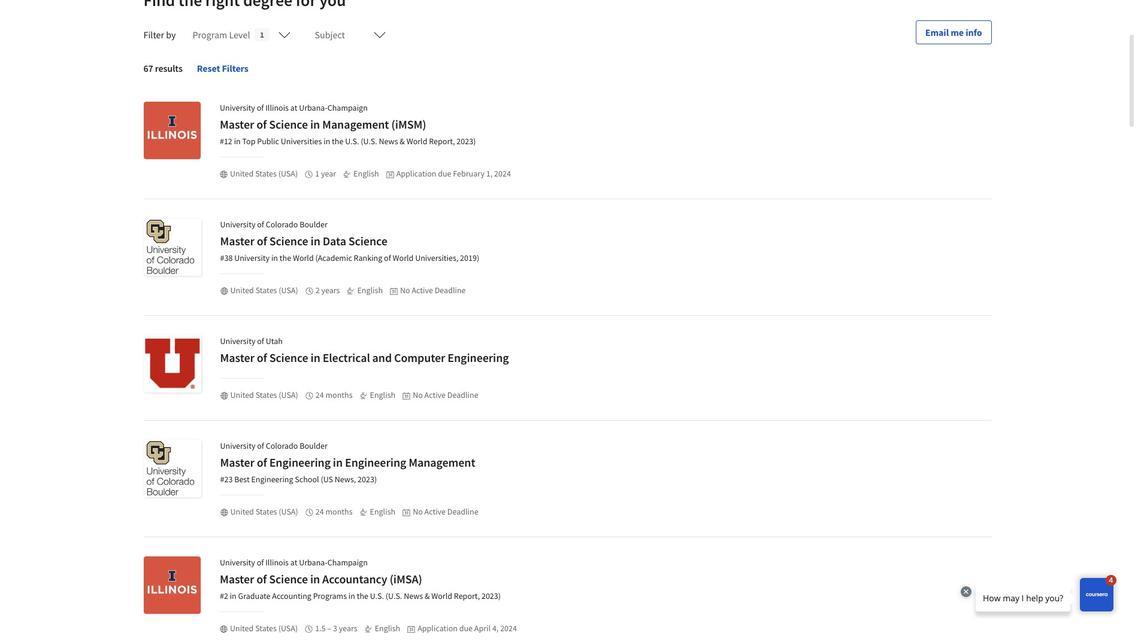Task type: describe. For each thing, give the bounding box(es) containing it.
colorado for science
[[266, 219, 298, 230]]

application
[[396, 168, 436, 179]]

university for master of engineering in engineering management
[[220, 441, 256, 452]]

2
[[316, 285, 320, 296]]

university of colorado boulder master of engineering in engineering management #23 best engineering school (us news, 2023)
[[220, 441, 475, 485]]

in right #2
[[230, 591, 237, 602]]

no for management
[[413, 507, 423, 518]]

programs
[[313, 591, 347, 602]]

science inside university of illinois at urbana-champaign master of science in management (imsm) #12 in top public universities in the u.s. (u.s. news & world report, 2023)
[[269, 117, 308, 132]]

filter by
[[144, 29, 176, 41]]

at for management
[[290, 102, 297, 113]]

university of illinois at urbana-champaign master of science in management (imsm) #12 in top public universities in the u.s. (u.s. news & world report, 2023)
[[220, 102, 476, 147]]

reset
[[197, 62, 220, 74]]

university of illinois at urbana-champaign master of science in accountancy (imsa) #2 in graduate accounting programs in the u.s. (u.s. news & world report, 2023)
[[220, 558, 501, 602]]

(us
[[321, 475, 333, 485]]

program
[[193, 29, 227, 41]]

united states (usa) for engineering
[[230, 507, 298, 518]]

u.s. for management
[[345, 136, 359, 147]]

deadline for master of engineering in engineering management
[[447, 507, 479, 518]]

engineering inside university of utah master of science in electrical and computer engineering
[[448, 351, 509, 366]]

years
[[321, 285, 340, 296]]

1 24 from the top
[[316, 390, 324, 401]]

university for master of science in data science
[[220, 219, 256, 230]]

states for master
[[255, 168, 277, 179]]

level
[[229, 29, 250, 41]]

1 vertical spatial active
[[425, 390, 446, 401]]

university of illinois at urbana-champaign image for master of science in accountancy (imsa)
[[144, 557, 201, 615]]

science inside university of utah master of science in electrical and computer engineering
[[269, 351, 308, 366]]

utah
[[266, 336, 283, 347]]

urbana- for accountancy
[[299, 558, 328, 569]]

the inside university of colorado boulder master of science in data science #38 university in the world (academic ranking of world universities, 2019)
[[280, 253, 291, 264]]

accounting
[[272, 591, 311, 602]]

67 results
[[144, 62, 183, 74]]

champaign for management
[[328, 102, 368, 113]]

1 vertical spatial no active deadline
[[413, 390, 479, 401]]

#38
[[220, 253, 233, 264]]

science up the ranking
[[349, 234, 387, 249]]

at for accountancy
[[290, 558, 297, 569]]

university for master of science in accountancy (imsa)
[[220, 558, 255, 569]]

engineering up school
[[269, 455, 331, 470]]

computer
[[394, 351, 445, 366]]

active for science
[[412, 285, 433, 296]]

1 vertical spatial deadline
[[447, 390, 479, 401]]

university of colorado boulder master of science in data science #38 university in the world (academic ranking of world universities, 2019)
[[220, 219, 479, 264]]

3 states from the top
[[256, 390, 277, 401]]

1 24 months from the top
[[316, 390, 353, 401]]

#12
[[220, 136, 232, 147]]

subject button
[[308, 20, 393, 49]]

report, for (imsm)
[[429, 136, 455, 147]]

email me info button
[[916, 20, 992, 44]]

subject
[[315, 29, 345, 41]]

illinois for management
[[266, 102, 289, 113]]

boulder for science
[[300, 219, 328, 230]]

universities,
[[415, 253, 459, 264]]

(u.s. for management
[[361, 136, 377, 147]]

management inside university of illinois at urbana-champaign master of science in management (imsm) #12 in top public universities in the u.s. (u.s. news & world report, 2023)
[[322, 117, 389, 132]]

reset filters
[[197, 62, 248, 74]]

science left data
[[269, 234, 308, 249]]

university of colorado boulder image for master of science in data science
[[144, 219, 201, 276]]

no active deadline for management
[[413, 507, 479, 518]]

1 for 1
[[260, 29, 264, 40]]

active for management
[[425, 507, 446, 518]]

engineering up the news,
[[345, 455, 406, 470]]

application due february 1, 2024
[[396, 168, 511, 179]]

english for science
[[357, 285, 383, 296]]

1 months from the top
[[326, 390, 353, 401]]

news for (imsa)
[[404, 591, 423, 602]]

united for master of science in data science
[[230, 285, 254, 296]]

master inside university of illinois at urbana-champaign master of science in accountancy (imsa) #2 in graduate accounting programs in the u.s. (u.s. news & world report, 2023)
[[220, 572, 254, 587]]

english for in
[[354, 168, 379, 179]]

champaign for accountancy
[[328, 558, 368, 569]]

master inside university of colorado boulder master of science in data science #38 university in the world (academic ranking of world universities, 2019)
[[220, 234, 255, 249]]

universities
[[281, 136, 322, 147]]

year
[[321, 168, 336, 179]]

no active deadline for science
[[400, 285, 466, 296]]

school
[[295, 475, 319, 485]]

ranking
[[354, 253, 382, 264]]

united for master of science in management (imsm)
[[230, 168, 254, 179]]

university inside university of utah master of science in electrical and computer engineering
[[220, 336, 256, 347]]

u.s. for accountancy
[[370, 591, 384, 602]]

best
[[234, 475, 250, 485]]

2 months from the top
[[326, 507, 353, 518]]

2 24 months from the top
[[316, 507, 353, 518]]

in right #38
[[271, 253, 278, 264]]

data
[[323, 234, 346, 249]]

info
[[966, 26, 982, 38]]

in inside university of colorado boulder master of engineering in engineering management #23 best engineering school (us news, 2023)
[[333, 455, 343, 470]]



Task type: vqa. For each thing, say whether or not it's contained in the screenshot.
first Coursera Project Network icon from the right
no



Task type: locate. For each thing, give the bounding box(es) containing it.
world
[[407, 136, 427, 147], [293, 253, 314, 264], [393, 253, 414, 264], [432, 591, 452, 602]]

0 horizontal spatial &
[[400, 136, 405, 147]]

#23
[[220, 475, 233, 485]]

2 boulder from the top
[[300, 441, 328, 452]]

university of utah image
[[144, 336, 201, 393]]

1 vertical spatial 1
[[315, 168, 319, 179]]

0 vertical spatial months
[[326, 390, 353, 401]]

2023) inside university of colorado boulder master of engineering in engineering management #23 best engineering school (us news, 2023)
[[358, 475, 377, 485]]

results
[[155, 62, 183, 74]]

report, inside university of illinois at urbana-champaign master of science in management (imsm) #12 in top public universities in the u.s. (u.s. news & world report, 2023)
[[429, 136, 455, 147]]

engineering right 'best'
[[251, 475, 293, 485]]

news
[[379, 136, 398, 147], [404, 591, 423, 602]]

& for (imsm)
[[400, 136, 405, 147]]

1 university of illinois at urbana-champaign image from the top
[[144, 102, 201, 159]]

1 champaign from the top
[[328, 102, 368, 113]]

2 vertical spatial no active deadline
[[413, 507, 479, 518]]

the down accountancy
[[357, 591, 368, 602]]

filters
[[222, 62, 248, 74]]

master inside university of colorado boulder master of engineering in engineering management #23 best engineering school (us news, 2023)
[[220, 455, 255, 470]]

university inside university of colorado boulder master of engineering in engineering management #23 best engineering school (us news, 2023)
[[220, 441, 256, 452]]

university up the #12
[[220, 102, 255, 113]]

0 vertical spatial 24 months
[[316, 390, 353, 401]]

in left data
[[311, 234, 320, 249]]

university of colorado boulder image left #38
[[144, 219, 201, 276]]

report, for (imsa)
[[454, 591, 480, 602]]

science up universities
[[269, 117, 308, 132]]

u.s. right universities
[[345, 136, 359, 147]]

united states (usa) down utah
[[230, 390, 298, 401]]

the for management
[[332, 136, 344, 147]]

0 vertical spatial 2023)
[[457, 136, 476, 147]]

1 vertical spatial (u.s.
[[386, 591, 402, 602]]

24 months down electrical
[[316, 390, 353, 401]]

university of illinois at urbana-champaign image left #2
[[144, 557, 201, 615]]

u.s.
[[345, 136, 359, 147], [370, 591, 384, 602]]

(u.s. inside university of illinois at urbana-champaign master of science in management (imsm) #12 in top public universities in the u.s. (u.s. news & world report, 2023)
[[361, 136, 377, 147]]

0 horizontal spatial the
[[280, 253, 291, 264]]

1 vertical spatial u.s.
[[370, 591, 384, 602]]

1 vertical spatial &
[[425, 591, 430, 602]]

1 horizontal spatial management
[[409, 455, 475, 470]]

0 horizontal spatial 1
[[260, 29, 264, 40]]

1 states from the top
[[255, 168, 277, 179]]

in right universities
[[324, 136, 330, 147]]

1 right level
[[260, 29, 264, 40]]

2019)
[[460, 253, 479, 264]]

1 vertical spatial champaign
[[328, 558, 368, 569]]

no for science
[[400, 285, 410, 296]]

2 university of colorado boulder image from the top
[[144, 440, 201, 498]]

boulder up data
[[300, 219, 328, 230]]

illinois up accounting
[[266, 558, 289, 569]]

deadline
[[435, 285, 466, 296], [447, 390, 479, 401], [447, 507, 479, 518]]

2 24 from the top
[[316, 507, 324, 518]]

news for (imsm)
[[379, 136, 398, 147]]

1 vertical spatial the
[[280, 253, 291, 264]]

2 horizontal spatial 2023)
[[482, 591, 501, 602]]

states for science
[[256, 285, 277, 296]]

1 horizontal spatial the
[[332, 136, 344, 147]]

united states (usa) for master
[[230, 168, 298, 179]]

no active deadline
[[400, 285, 466, 296], [413, 390, 479, 401], [413, 507, 479, 518]]

urbana- inside university of illinois at urbana-champaign master of science in management (imsm) #12 in top public universities in the u.s. (u.s. news & world report, 2023)
[[299, 102, 328, 113]]

of
[[257, 102, 264, 113], [257, 117, 267, 132], [257, 219, 264, 230], [257, 234, 267, 249], [384, 253, 391, 264], [257, 336, 264, 347], [257, 351, 267, 366], [257, 441, 264, 452], [257, 455, 267, 470], [257, 558, 264, 569], [257, 572, 267, 587]]

1 vertical spatial urbana-
[[299, 558, 328, 569]]

email me info
[[926, 26, 982, 38]]

2 urbana- from the top
[[299, 558, 328, 569]]

1 vertical spatial 24
[[316, 507, 324, 518]]

news down (imsa)
[[404, 591, 423, 602]]

science inside university of illinois at urbana-champaign master of science in accountancy (imsa) #2 in graduate accounting programs in the u.s. (u.s. news & world report, 2023)
[[269, 572, 308, 587]]

in down accountancy
[[349, 591, 355, 602]]

(u.s. for accountancy
[[386, 591, 402, 602]]

reset filters button
[[187, 54, 258, 83]]

electrical
[[323, 351, 370, 366]]

university up #2
[[220, 558, 255, 569]]

by
[[166, 29, 176, 41]]

2 years
[[316, 285, 340, 296]]

1 vertical spatial report,
[[454, 591, 480, 602]]

master inside university of illinois at urbana-champaign master of science in management (imsm) #12 in top public universities in the u.s. (u.s. news & world report, 2023)
[[220, 117, 254, 132]]

1 vertical spatial colorado
[[266, 441, 298, 452]]

24 down electrical
[[316, 390, 324, 401]]

0 vertical spatial no active deadline
[[400, 285, 466, 296]]

in left electrical
[[311, 351, 320, 366]]

in
[[310, 117, 320, 132], [234, 136, 241, 147], [324, 136, 330, 147], [311, 234, 320, 249], [271, 253, 278, 264], [311, 351, 320, 366], [333, 455, 343, 470], [310, 572, 320, 587], [230, 591, 237, 602], [349, 591, 355, 602]]

1 vertical spatial illinois
[[266, 558, 289, 569]]

2023)
[[457, 136, 476, 147], [358, 475, 377, 485], [482, 591, 501, 602]]

university left utah
[[220, 336, 256, 347]]

and
[[372, 351, 392, 366]]

0 vertical spatial news
[[379, 136, 398, 147]]

active
[[412, 285, 433, 296], [425, 390, 446, 401], [425, 507, 446, 518]]

1
[[260, 29, 264, 40], [315, 168, 319, 179]]

1 urbana- from the top
[[299, 102, 328, 113]]

colorado inside university of colorado boulder master of engineering in engineering management #23 best engineering school (us news, 2023)
[[266, 441, 298, 452]]

public
[[257, 136, 279, 147]]

states for engineering
[[256, 507, 277, 518]]

university right #38
[[234, 253, 270, 264]]

1 illinois from the top
[[266, 102, 289, 113]]

urbana- up universities
[[299, 102, 328, 113]]

(usa) down school
[[279, 507, 298, 518]]

0 vertical spatial (u.s.
[[361, 136, 377, 147]]

news,
[[335, 475, 356, 485]]

1 year
[[315, 168, 336, 179]]

67
[[144, 62, 153, 74]]

24 months down the (us
[[316, 507, 353, 518]]

in up universities
[[310, 117, 320, 132]]

colorado for engineering
[[266, 441, 298, 452]]

management
[[322, 117, 389, 132], [409, 455, 475, 470]]

boulder for engineering
[[300, 441, 328, 452]]

(usa) left '2'
[[279, 285, 298, 296]]

university up #38
[[220, 219, 256, 230]]

world inside university of illinois at urbana-champaign master of science in accountancy (imsa) #2 in graduate accounting programs in the u.s. (u.s. news & world report, 2023)
[[432, 591, 452, 602]]

february
[[453, 168, 485, 179]]

0 vertical spatial the
[[332, 136, 344, 147]]

0 vertical spatial deadline
[[435, 285, 466, 296]]

champaign inside university of illinois at urbana-champaign master of science in management (imsm) #12 in top public universities in the u.s. (u.s. news & world report, 2023)
[[328, 102, 368, 113]]

deadline for master of science in data science
[[435, 285, 466, 296]]

2 vertical spatial the
[[357, 591, 368, 602]]

0 horizontal spatial news
[[379, 136, 398, 147]]

boulder
[[300, 219, 328, 230], [300, 441, 328, 452]]

1 for 1 year
[[315, 168, 319, 179]]

boulder up school
[[300, 441, 328, 452]]

urbana- for management
[[299, 102, 328, 113]]

months down the news,
[[326, 507, 353, 518]]

0 vertical spatial 1
[[260, 29, 264, 40]]

university for master of science in management (imsm)
[[220, 102, 255, 113]]

1 horizontal spatial u.s.
[[370, 591, 384, 602]]

0 vertical spatial active
[[412, 285, 433, 296]]

news inside university of illinois at urbana-champaign master of science in accountancy (imsa) #2 in graduate accounting programs in the u.s. (u.s. news & world report, 2023)
[[404, 591, 423, 602]]

1 vertical spatial boulder
[[300, 441, 328, 452]]

united
[[230, 168, 254, 179], [230, 285, 254, 296], [230, 390, 254, 401], [230, 507, 254, 518]]

0 horizontal spatial 2023)
[[358, 475, 377, 485]]

the
[[332, 136, 344, 147], [280, 253, 291, 264], [357, 591, 368, 602]]

in inside university of utah master of science in electrical and computer engineering
[[311, 351, 320, 366]]

1 vertical spatial at
[[290, 558, 297, 569]]

university inside university of illinois at urbana-champaign master of science in management (imsm) #12 in top public universities in the u.s. (u.s. news & world report, 2023)
[[220, 102, 255, 113]]

2 horizontal spatial the
[[357, 591, 368, 602]]

world inside university of illinois at urbana-champaign master of science in management (imsm) #12 in top public universities in the u.s. (u.s. news & world report, 2023)
[[407, 136, 427, 147]]

2 vertical spatial no
[[413, 507, 423, 518]]

email
[[926, 26, 949, 38]]

university of illinois at urbana-champaign image for master of science in management (imsm)
[[144, 102, 201, 159]]

2 at from the top
[[290, 558, 297, 569]]

0 horizontal spatial u.s.
[[345, 136, 359, 147]]

the up year on the top left of page
[[332, 136, 344, 147]]

months
[[326, 390, 353, 401], [326, 507, 353, 518]]

at up accounting
[[290, 558, 297, 569]]

1 vertical spatial 24 months
[[316, 507, 353, 518]]

the left (academic
[[280, 253, 291, 264]]

1 colorado from the top
[[266, 219, 298, 230]]

24 months
[[316, 390, 353, 401], [316, 507, 353, 518]]

u.s. inside university of illinois at urbana-champaign master of science in accountancy (imsa) #2 in graduate accounting programs in the u.s. (u.s. news & world report, 2023)
[[370, 591, 384, 602]]

university of colorado boulder image
[[144, 219, 201, 276], [144, 440, 201, 498]]

24 down the (us
[[316, 507, 324, 518]]

0 horizontal spatial management
[[322, 117, 389, 132]]

0 vertical spatial colorado
[[266, 219, 298, 230]]

united for master of engineering in engineering management
[[230, 507, 254, 518]]

in up the news,
[[333, 455, 343, 470]]

due
[[438, 168, 451, 179]]

& for (imsa)
[[425, 591, 430, 602]]

illinois up public in the left top of the page
[[266, 102, 289, 113]]

news inside university of illinois at urbana-champaign master of science in management (imsm) #12 in top public universities in the u.s. (u.s. news & world report, 2023)
[[379, 136, 398, 147]]

urbana- up programs
[[299, 558, 328, 569]]

no
[[400, 285, 410, 296], [413, 390, 423, 401], [413, 507, 423, 518]]

(usa) down universities
[[278, 168, 298, 179]]

me
[[951, 26, 964, 38]]

2023) inside university of illinois at urbana-champaign master of science in accountancy (imsa) #2 in graduate accounting programs in the u.s. (u.s. news & world report, 2023)
[[482, 591, 501, 602]]

0 vertical spatial boulder
[[300, 219, 328, 230]]

report, inside university of illinois at urbana-champaign master of science in accountancy (imsa) #2 in graduate accounting programs in the u.s. (u.s. news & world report, 2023)
[[454, 591, 480, 602]]

(usa)
[[278, 168, 298, 179], [279, 285, 298, 296], [279, 390, 298, 401], [279, 507, 298, 518]]

university of illinois at urbana-champaign image
[[144, 102, 201, 159], [144, 557, 201, 615]]

2023) for (imsm)
[[457, 136, 476, 147]]

2 illinois from the top
[[266, 558, 289, 569]]

2023) for (imsa)
[[482, 591, 501, 602]]

united states (usa)
[[230, 168, 298, 179], [230, 285, 298, 296], [230, 390, 298, 401], [230, 507, 298, 518]]

1 horizontal spatial news
[[404, 591, 423, 602]]

2 vertical spatial 2023)
[[482, 591, 501, 602]]

0 vertical spatial at
[[290, 102, 297, 113]]

1 horizontal spatial (u.s.
[[386, 591, 402, 602]]

months down electrical
[[326, 390, 353, 401]]

2 vertical spatial active
[[425, 507, 446, 518]]

1 horizontal spatial 1
[[315, 168, 319, 179]]

english
[[354, 168, 379, 179], [357, 285, 383, 296], [370, 390, 396, 401], [370, 507, 396, 518]]

university of colorado boulder image left #23
[[144, 440, 201, 498]]

at up universities
[[290, 102, 297, 113]]

0 vertical spatial university of colorado boulder image
[[144, 219, 201, 276]]

1,
[[486, 168, 493, 179]]

university inside university of illinois at urbana-champaign master of science in accountancy (imsa) #2 in graduate accounting programs in the u.s. (u.s. news & world report, 2023)
[[220, 558, 255, 569]]

illinois for accountancy
[[266, 558, 289, 569]]

(imsa)
[[390, 572, 422, 587]]

united states (usa) down 'best'
[[230, 507, 298, 518]]

master inside university of utah master of science in electrical and computer engineering
[[220, 351, 255, 366]]

u.s. inside university of illinois at urbana-champaign master of science in management (imsm) #12 in top public universities in the u.s. (u.s. news & world report, 2023)
[[345, 136, 359, 147]]

engineering
[[448, 351, 509, 366], [269, 455, 331, 470], [345, 455, 406, 470], [251, 475, 293, 485]]

1 horizontal spatial &
[[425, 591, 430, 602]]

24
[[316, 390, 324, 401], [316, 507, 324, 518]]

urbana- inside university of illinois at urbana-champaign master of science in accountancy (imsa) #2 in graduate accounting programs in the u.s. (u.s. news & world report, 2023)
[[299, 558, 328, 569]]

in up programs
[[310, 572, 320, 587]]

2023) inside university of illinois at urbana-champaign master of science in management (imsm) #12 in top public universities in the u.s. (u.s. news & world report, 2023)
[[457, 136, 476, 147]]

0 vertical spatial no
[[400, 285, 410, 296]]

at inside university of illinois at urbana-champaign master of science in accountancy (imsa) #2 in graduate accounting programs in the u.s. (u.s. news & world report, 2023)
[[290, 558, 297, 569]]

2 vertical spatial deadline
[[447, 507, 479, 518]]

(academic
[[315, 253, 352, 264]]

1 left year on the top left of page
[[315, 168, 319, 179]]

0 vertical spatial management
[[322, 117, 389, 132]]

1 vertical spatial 2023)
[[358, 475, 377, 485]]

u.s. down accountancy
[[370, 591, 384, 602]]

(u.s.
[[361, 136, 377, 147], [386, 591, 402, 602]]

2 states from the top
[[256, 285, 277, 296]]

illinois inside university of illinois at urbana-champaign master of science in management (imsm) #12 in top public universities in the u.s. (u.s. news & world report, 2023)
[[266, 102, 289, 113]]

illinois
[[266, 102, 289, 113], [266, 558, 289, 569]]

0 vertical spatial illinois
[[266, 102, 289, 113]]

the inside university of illinois at urbana-champaign master of science in management (imsm) #12 in top public universities in the u.s. (u.s. news & world report, 2023)
[[332, 136, 344, 147]]

united states (usa) down #38
[[230, 285, 298, 296]]

(usa) for science
[[279, 285, 298, 296]]

university of utah master of science in electrical and computer engineering
[[220, 336, 509, 366]]

united states (usa) for science
[[230, 285, 298, 296]]

1 vertical spatial university of colorado boulder image
[[144, 440, 201, 498]]

4 states from the top
[[256, 507, 277, 518]]

the for accountancy
[[357, 591, 368, 602]]

2024
[[494, 168, 511, 179]]

english for management
[[370, 507, 396, 518]]

1 boulder from the top
[[300, 219, 328, 230]]

(usa) for master
[[278, 168, 298, 179]]

colorado
[[266, 219, 298, 230], [266, 441, 298, 452]]

urbana-
[[299, 102, 328, 113], [299, 558, 328, 569]]

boulder inside university of colorado boulder master of engineering in engineering management #23 best engineering school (us news, 2023)
[[300, 441, 328, 452]]

filter
[[144, 29, 164, 41]]

1 vertical spatial no
[[413, 390, 423, 401]]

0 vertical spatial 24
[[316, 390, 324, 401]]

0 vertical spatial u.s.
[[345, 136, 359, 147]]

2 university of illinois at urbana-champaign image from the top
[[144, 557, 201, 615]]

1 university of colorado boulder image from the top
[[144, 219, 201, 276]]

engineering right computer
[[448, 351, 509, 366]]

program level
[[193, 29, 250, 41]]

1 at from the top
[[290, 102, 297, 113]]

1 vertical spatial news
[[404, 591, 423, 602]]

#2
[[220, 591, 228, 602]]

0 vertical spatial champaign
[[328, 102, 368, 113]]

science down utah
[[269, 351, 308, 366]]

(u.s. inside university of illinois at urbana-champaign master of science in accountancy (imsa) #2 in graduate accounting programs in the u.s. (u.s. news & world report, 2023)
[[386, 591, 402, 602]]

0 vertical spatial report,
[[429, 136, 455, 147]]

(usa) down utah
[[279, 390, 298, 401]]

university
[[220, 102, 255, 113], [220, 219, 256, 230], [234, 253, 270, 264], [220, 336, 256, 347], [220, 441, 256, 452], [220, 558, 255, 569]]

& inside university of illinois at urbana-champaign master of science in accountancy (imsa) #2 in graduate accounting programs in the u.s. (u.s. news & world report, 2023)
[[425, 591, 430, 602]]

science up accounting
[[269, 572, 308, 587]]

university up 'best'
[[220, 441, 256, 452]]

united states (usa) down public in the left top of the page
[[230, 168, 298, 179]]

states
[[255, 168, 277, 179], [256, 285, 277, 296], [256, 390, 277, 401], [256, 507, 277, 518]]

champaign
[[328, 102, 368, 113], [328, 558, 368, 569]]

university of illinois at urbana-champaign image left the #12
[[144, 102, 201, 159]]

1 horizontal spatial 2023)
[[457, 136, 476, 147]]

at
[[290, 102, 297, 113], [290, 558, 297, 569]]

&
[[400, 136, 405, 147], [425, 591, 430, 602]]

management inside university of colorado boulder master of engineering in engineering management #23 best engineering school (us news, 2023)
[[409, 455, 475, 470]]

illinois inside university of illinois at urbana-champaign master of science in accountancy (imsa) #2 in graduate accounting programs in the u.s. (u.s. news & world report, 2023)
[[266, 558, 289, 569]]

1 vertical spatial months
[[326, 507, 353, 518]]

the inside university of illinois at urbana-champaign master of science in accountancy (imsa) #2 in graduate accounting programs in the u.s. (u.s. news & world report, 2023)
[[357, 591, 368, 602]]

& inside university of illinois at urbana-champaign master of science in management (imsm) #12 in top public universities in the u.s. (u.s. news & world report, 2023)
[[400, 136, 405, 147]]

in right the #12
[[234, 136, 241, 147]]

boulder inside university of colorado boulder master of science in data science #38 university in the world (academic ranking of world universities, 2019)
[[300, 219, 328, 230]]

0 vertical spatial university of illinois at urbana-champaign image
[[144, 102, 201, 159]]

1 vertical spatial management
[[409, 455, 475, 470]]

science
[[269, 117, 308, 132], [269, 234, 308, 249], [349, 234, 387, 249], [269, 351, 308, 366], [269, 572, 308, 587]]

news down (imsm)
[[379, 136, 398, 147]]

2 champaign from the top
[[328, 558, 368, 569]]

0 vertical spatial &
[[400, 136, 405, 147]]

report,
[[429, 136, 455, 147], [454, 591, 480, 602]]

master
[[220, 117, 254, 132], [220, 234, 255, 249], [220, 351, 255, 366], [220, 455, 255, 470], [220, 572, 254, 587]]

1 vertical spatial university of illinois at urbana-champaign image
[[144, 557, 201, 615]]

colorado inside university of colorado boulder master of science in data science #38 university in the world (academic ranking of world universities, 2019)
[[266, 219, 298, 230]]

graduate
[[238, 591, 271, 602]]

0 horizontal spatial (u.s.
[[361, 136, 377, 147]]

top
[[242, 136, 256, 147]]

accountancy
[[322, 572, 387, 587]]

champaign inside university of illinois at urbana-champaign master of science in accountancy (imsa) #2 in graduate accounting programs in the u.s. (u.s. news & world report, 2023)
[[328, 558, 368, 569]]

2 colorado from the top
[[266, 441, 298, 452]]

(usa) for engineering
[[279, 507, 298, 518]]

university of colorado boulder image for master of engineering in engineering management
[[144, 440, 201, 498]]

(imsm)
[[391, 117, 426, 132]]

at inside university of illinois at urbana-champaign master of science in management (imsm) #12 in top public universities in the u.s. (u.s. news & world report, 2023)
[[290, 102, 297, 113]]

0 vertical spatial urbana-
[[299, 102, 328, 113]]



